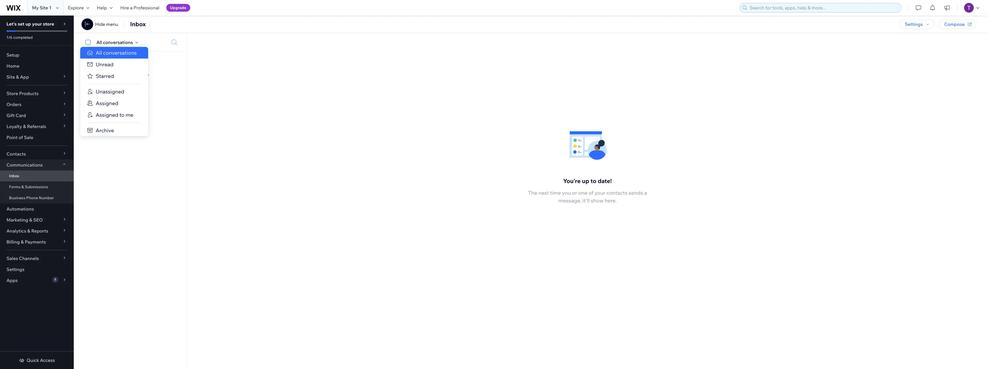 Task type: locate. For each thing, give the bounding box(es) containing it.
to left date! at the right of page
[[591, 177, 597, 185]]

0 vertical spatial a
[[130, 5, 133, 11]]

1 vertical spatial up
[[582, 177, 589, 185]]

assigned up archive
[[96, 112, 118, 118]]

forms & submissions
[[9, 184, 48, 189]]

of inside the next time you or one of your contacts sends a message, it'll show here.
[[589, 190, 594, 196]]

automations
[[6, 206, 34, 212]]

loyalty & referrals
[[6, 124, 46, 129]]

up
[[25, 21, 31, 27], [582, 177, 589, 185]]

& right billing
[[21, 239, 24, 245]]

store
[[43, 21, 54, 27]]

& left "reports"
[[27, 228, 30, 234]]

0 horizontal spatial 1
[[49, 5, 51, 11]]

1 horizontal spatial a
[[644, 190, 647, 196]]

to
[[119, 112, 124, 118], [591, 177, 597, 185]]

& right forms
[[21, 184, 24, 189]]

a right sends
[[644, 190, 647, 196]]

orders
[[6, 102, 21, 107]]

starred
[[96, 73, 114, 79]]

submissions
[[25, 184, 48, 189]]

0 horizontal spatial settings
[[6, 267, 24, 272]]

hide
[[95, 21, 105, 27]]

0 horizontal spatial site
[[6, 74, 15, 80]]

of
[[19, 135, 23, 140], [589, 190, 594, 196]]

conversations right no
[[119, 72, 149, 77]]

hide menu button down help "button"
[[95, 21, 118, 27]]

let's
[[6, 21, 17, 27]]

0 vertical spatial up
[[25, 21, 31, 27]]

site
[[40, 5, 48, 11], [6, 74, 15, 80]]

one
[[578, 190, 588, 196]]

set
[[18, 21, 24, 27]]

business phone number link
[[0, 193, 74, 204]]

list box
[[80, 47, 148, 136]]

site inside dropdown button
[[6, 74, 15, 80]]

& right loyalty
[[23, 124, 26, 129]]

conversations up all conversations option
[[103, 39, 133, 45]]

products
[[19, 91, 39, 96]]

0 horizontal spatial your
[[32, 21, 42, 27]]

1 vertical spatial a
[[644, 190, 647, 196]]

me
[[126, 112, 133, 118]]

date!
[[598, 177, 612, 185]]

help
[[97, 5, 107, 11]]

0 vertical spatial to
[[119, 112, 124, 118]]

0 vertical spatial assigned
[[96, 100, 118, 106]]

billing & payments
[[6, 239, 46, 245]]

1 vertical spatial to
[[591, 177, 597, 185]]

inbox up forms
[[9, 173, 19, 178]]

1 vertical spatial site
[[6, 74, 15, 80]]

orders button
[[0, 99, 74, 110]]

0 vertical spatial conversations
[[103, 39, 133, 45]]

sales
[[6, 256, 18, 261]]

1 vertical spatial 1
[[54, 278, 56, 282]]

you
[[562, 190, 571, 196]]

1/6 completed
[[6, 35, 33, 40]]

0 horizontal spatial inbox
[[9, 173, 19, 178]]

0 horizontal spatial up
[[25, 21, 31, 27]]

your
[[32, 21, 42, 27], [595, 190, 606, 196]]

& for site
[[16, 74, 19, 80]]

0 vertical spatial settings
[[905, 21, 923, 27]]

or
[[572, 190, 577, 196]]

number
[[39, 195, 54, 200]]

here.
[[605, 197, 617, 204]]

inbox down hire a professional link
[[130, 20, 146, 28]]

conversations inside option
[[103, 50, 137, 56]]

your left store
[[32, 21, 42, 27]]

1 vertical spatial conversations
[[103, 50, 137, 56]]

your inside sidebar element
[[32, 21, 42, 27]]

0 vertical spatial your
[[32, 21, 42, 27]]

all conversations up unread
[[96, 50, 137, 56]]

settings for settings button
[[905, 21, 923, 27]]

1 assigned from the top
[[96, 100, 118, 106]]

forms
[[9, 184, 21, 189]]

0 vertical spatial inbox
[[130, 20, 146, 28]]

1 horizontal spatial to
[[591, 177, 597, 185]]

list box containing all conversations
[[80, 47, 148, 136]]

completed
[[13, 35, 33, 40]]

your up the show
[[595, 190, 606, 196]]

payments
[[25, 239, 46, 245]]

site down home
[[6, 74, 15, 80]]

1 right 'my'
[[49, 5, 51, 11]]

assigned down unassigned
[[96, 100, 118, 106]]

all conversations inside option
[[96, 50, 137, 56]]

settings
[[905, 21, 923, 27], [6, 267, 24, 272]]

hide menu button down help
[[82, 18, 118, 30]]

a inside the next time you or one of your contacts sends a message, it'll show here.
[[644, 190, 647, 196]]

all conversations
[[96, 39, 133, 45], [96, 50, 137, 56]]

conversations
[[103, 39, 133, 45], [103, 50, 137, 56], [119, 72, 149, 77]]

all down hide
[[96, 39, 102, 45]]

0 horizontal spatial of
[[19, 135, 23, 140]]

compose button
[[939, 19, 977, 29]]

phone
[[26, 195, 38, 200]]

explore
[[68, 5, 84, 11]]

0 vertical spatial all conversations
[[96, 39, 133, 45]]

conversations up unread
[[103, 50, 137, 56]]

to left me
[[119, 112, 124, 118]]

& for marketing
[[29, 217, 32, 223]]

1 vertical spatial inbox
[[9, 173, 19, 178]]

& for loyalty
[[23, 124, 26, 129]]

0 vertical spatial site
[[40, 5, 48, 11]]

up up one
[[582, 177, 589, 185]]

all
[[96, 39, 102, 45], [96, 50, 102, 56]]

a right hire
[[130, 5, 133, 11]]

0 vertical spatial 1
[[49, 5, 51, 11]]

0 horizontal spatial a
[[130, 5, 133, 11]]

up right set
[[25, 21, 31, 27]]

hide menu button
[[82, 18, 118, 30], [95, 21, 118, 27]]

settings inside button
[[905, 21, 923, 27]]

sends
[[629, 190, 643, 196]]

1 vertical spatial all conversations
[[96, 50, 137, 56]]

1 horizontal spatial 1
[[54, 278, 56, 282]]

automations link
[[0, 204, 74, 215]]

1 inside sidebar element
[[54, 278, 56, 282]]

& for analytics
[[27, 228, 30, 234]]

no conversations
[[111, 72, 149, 77]]

1 vertical spatial of
[[589, 190, 594, 196]]

0 vertical spatial of
[[19, 135, 23, 140]]

1 down settings link
[[54, 278, 56, 282]]

1 vertical spatial all
[[96, 50, 102, 56]]

1 vertical spatial settings
[[6, 267, 24, 272]]

hire a professional
[[120, 5, 159, 11]]

1 vertical spatial assigned
[[96, 112, 118, 118]]

assigned for assigned to me
[[96, 112, 118, 118]]

site right 'my'
[[40, 5, 48, 11]]

communications
[[6, 162, 43, 168]]

all up unread
[[96, 50, 102, 56]]

inbox inside sidebar element
[[9, 173, 19, 178]]

a
[[130, 5, 133, 11], [644, 190, 647, 196]]

point
[[6, 135, 18, 140]]

1 horizontal spatial inbox
[[130, 20, 146, 28]]

all conversations up all conversations option
[[96, 39, 133, 45]]

None checkbox
[[82, 38, 96, 46]]

1
[[49, 5, 51, 11], [54, 278, 56, 282]]

setup
[[6, 52, 19, 58]]

& left app at the left of the page
[[16, 74, 19, 80]]

of right one
[[589, 190, 594, 196]]

& left seo
[[29, 217, 32, 223]]

settings inside sidebar element
[[6, 267, 24, 272]]

1 horizontal spatial settings
[[905, 21, 923, 27]]

gift
[[6, 113, 15, 118]]

1 horizontal spatial your
[[595, 190, 606, 196]]

analytics & reports
[[6, 228, 48, 234]]

of left sale on the left of the page
[[19, 135, 23, 140]]

1 vertical spatial your
[[595, 190, 606, 196]]

1 horizontal spatial of
[[589, 190, 594, 196]]

contacts
[[607, 190, 628, 196]]

2 assigned from the top
[[96, 112, 118, 118]]



Task type: vqa. For each thing, say whether or not it's contained in the screenshot.
"Recurring Invoices" Link
no



Task type: describe. For each thing, give the bounding box(es) containing it.
unread
[[96, 61, 113, 68]]

contacts
[[6, 151, 26, 157]]

it'll
[[583, 197, 590, 204]]

card
[[16, 113, 26, 118]]

contacts button
[[0, 149, 74, 160]]

1 horizontal spatial site
[[40, 5, 48, 11]]

professional
[[134, 5, 159, 11]]

access
[[40, 358, 55, 363]]

all inside option
[[96, 50, 102, 56]]

loyalty
[[6, 124, 22, 129]]

home
[[6, 63, 19, 69]]

quick access
[[27, 358, 55, 363]]

up inside sidebar element
[[25, 21, 31, 27]]

time
[[550, 190, 561, 196]]

you're up to date!
[[563, 177, 612, 185]]

upgrade
[[170, 5, 186, 10]]

marketing & seo button
[[0, 215, 74, 226]]

of inside sidebar element
[[19, 135, 23, 140]]

Search for tools, apps, help & more... field
[[748, 3, 899, 12]]

let's set up your store
[[6, 21, 54, 27]]

reports
[[31, 228, 48, 234]]

loyalty & referrals button
[[0, 121, 74, 132]]

quick access button
[[19, 358, 55, 363]]

1 horizontal spatial up
[[582, 177, 589, 185]]

2 vertical spatial conversations
[[119, 72, 149, 77]]

no
[[111, 72, 118, 77]]

settings link
[[0, 264, 74, 275]]

gift card
[[6, 113, 26, 118]]

& for billing
[[21, 239, 24, 245]]

sales channels
[[6, 256, 39, 261]]

point of sale
[[6, 135, 33, 140]]

forms & submissions link
[[0, 182, 74, 193]]

message,
[[559, 197, 582, 204]]

setup link
[[0, 50, 74, 61]]

you're
[[563, 177, 581, 185]]

the next time you or one of your contacts sends a message, it'll show here.
[[528, 190, 647, 204]]

communications button
[[0, 160, 74, 171]]

business phone number
[[9, 195, 54, 200]]

store products button
[[0, 88, 74, 99]]

my site 1
[[32, 5, 51, 11]]

seo
[[33, 217, 43, 223]]

home link
[[0, 61, 74, 72]]

site & app
[[6, 74, 29, 80]]

sale
[[24, 135, 33, 140]]

channels
[[19, 256, 39, 261]]

menu
[[106, 21, 118, 27]]

billing & payments button
[[0, 237, 74, 248]]

hire
[[120, 5, 129, 11]]

hide menu
[[95, 21, 118, 27]]

marketing & seo
[[6, 217, 43, 223]]

unassigned
[[96, 88, 124, 95]]

0 vertical spatial all
[[96, 39, 102, 45]]

analytics
[[6, 228, 26, 234]]

compose
[[944, 21, 965, 27]]

0 horizontal spatial to
[[119, 112, 124, 118]]

next
[[539, 190, 549, 196]]

settings for settings link
[[6, 267, 24, 272]]

marketing
[[6, 217, 28, 223]]

all conversations option
[[80, 47, 148, 59]]

inbox link
[[0, 171, 74, 182]]

sidebar element
[[0, 16, 74, 369]]

referrals
[[27, 124, 46, 129]]

settings button
[[899, 19, 935, 29]]

archive
[[96, 127, 114, 134]]

assigned for assigned
[[96, 100, 118, 106]]

apps
[[6, 278, 18, 283]]

store
[[6, 91, 18, 96]]

help button
[[93, 0, 116, 16]]

& for forms
[[21, 184, 24, 189]]

assigned to me
[[96, 112, 133, 118]]

analytics & reports button
[[0, 226, 74, 237]]

app
[[20, 74, 29, 80]]

upgrade button
[[166, 4, 190, 12]]

gift card button
[[0, 110, 74, 121]]

1/6
[[6, 35, 12, 40]]

the
[[528, 190, 537, 196]]

business
[[9, 195, 25, 200]]

billing
[[6, 239, 20, 245]]

show
[[591, 197, 604, 204]]

site & app button
[[0, 72, 74, 83]]

hire a professional link
[[116, 0, 163, 16]]

my
[[32, 5, 39, 11]]

your inside the next time you or one of your contacts sends a message, it'll show here.
[[595, 190, 606, 196]]



